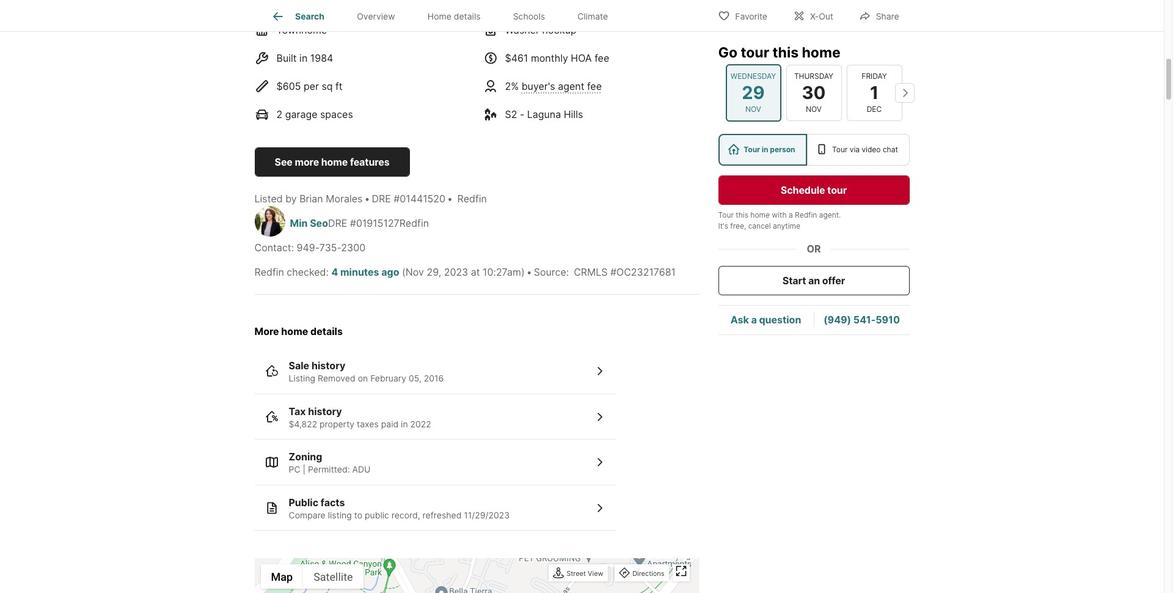 Task type: describe. For each thing, give the bounding box(es) containing it.
tour for tour via video chat
[[833, 145, 848, 154]]

05,
[[409, 373, 422, 384]]

favorite button
[[708, 3, 778, 28]]

oc23217681
[[617, 266, 676, 278]]

tour for tour in person
[[744, 145, 761, 154]]

see
[[275, 156, 293, 168]]

home right the more
[[281, 325, 308, 338]]

home details
[[428, 11, 481, 22]]

refreshed
[[423, 510, 462, 520]]

person
[[771, 145, 796, 154]]

more
[[295, 156, 319, 168]]

overview
[[357, 11, 395, 22]]

townhome
[[277, 24, 327, 36]]

agent.
[[820, 210, 842, 220]]

min seo dre # 01915127 redfin
[[290, 217, 429, 229]]

question
[[760, 314, 802, 326]]

0 horizontal spatial a
[[752, 314, 757, 326]]

this inside tour this home with a redfin agent. it's free, cancel anytime
[[736, 210, 749, 220]]

home inside tour this home with a redfin agent. it's free, cancel anytime
[[751, 210, 770, 220]]

per
[[304, 80, 319, 92]]

with
[[772, 210, 787, 220]]

contact: 949-735-2300
[[255, 242, 366, 254]]

1 horizontal spatial this
[[773, 44, 799, 61]]

ago
[[382, 266, 400, 278]]

a inside tour this home with a redfin agent. it's free, cancel anytime
[[789, 210, 793, 220]]

tour via video chat
[[833, 145, 899, 154]]

home up 'thursday'
[[802, 44, 841, 61]]

fee for 2% buyer's agent fee
[[588, 80, 602, 92]]

redfin inside tour this home with a redfin agent. it's free, cancel anytime
[[795, 210, 818, 220]]

more
[[255, 325, 279, 338]]

at
[[471, 266, 480, 278]]

crmls
[[574, 266, 608, 278]]

tour in person option
[[719, 134, 808, 166]]

satellite
[[314, 570, 353, 583]]

29,
[[427, 266, 442, 278]]

february
[[371, 373, 407, 384]]

details inside tab
[[454, 11, 481, 22]]

redfin right 01441520
[[458, 193, 487, 205]]

nov for 29
[[746, 105, 762, 114]]

2 vertical spatial #
[[611, 266, 617, 278]]

sale history listing removed on february 05, 2016
[[289, 360, 444, 384]]

go
[[719, 44, 738, 61]]

sq
[[322, 80, 333, 92]]

tour for go
[[741, 44, 770, 61]]

minutes
[[341, 266, 379, 278]]

video
[[862, 145, 881, 154]]

schedule tour
[[781, 184, 848, 196]]

facts
[[321, 496, 345, 509]]

compare
[[289, 510, 326, 520]]

2023
[[444, 266, 469, 278]]

pc
[[289, 464, 301, 475]]

2%
[[505, 80, 519, 92]]

buyer's agent fee link
[[522, 80, 602, 92]]

949-
[[297, 242, 320, 254]]

record,
[[392, 510, 420, 520]]

menu bar containing map
[[261, 564, 364, 589]]

street
[[567, 569, 586, 578]]

0 horizontal spatial •
[[365, 193, 370, 205]]

fee for $461 monthly hoa fee
[[595, 52, 610, 64]]

(nov
[[402, 266, 424, 278]]

29
[[742, 82, 765, 103]]

built in 1984
[[277, 52, 333, 64]]

schedule tour button
[[719, 175, 910, 205]]

tax
[[289, 405, 306, 417]]

s2 - laguna hills
[[505, 108, 583, 121]]

0 vertical spatial #
[[394, 193, 400, 205]]

(949)
[[824, 314, 852, 326]]

public
[[365, 510, 389, 520]]

brian
[[300, 193, 323, 205]]

morales
[[326, 193, 363, 205]]

garage
[[285, 108, 318, 121]]

0 horizontal spatial details
[[311, 325, 343, 338]]

1
[[871, 82, 879, 103]]

4
[[332, 266, 338, 278]]

wednesday 29 nov
[[731, 71, 777, 114]]

tab list containing search
[[255, 0, 635, 31]]

thursday 30 nov
[[795, 71, 834, 114]]

ask a question link
[[731, 314, 802, 326]]

an
[[809, 275, 821, 287]]

via
[[850, 145, 860, 154]]

redfin checked: 4 minutes ago (nov 29, 2023 at 10:27am) • source: crmls # oc23217681
[[255, 266, 676, 278]]

10:27am)
[[483, 266, 525, 278]]

x-out button
[[783, 3, 844, 28]]

tour via video chat option
[[808, 134, 910, 166]]

climate tab
[[562, 2, 625, 31]]

directions button
[[616, 566, 668, 582]]

min seo link
[[290, 217, 328, 229]]

map button
[[261, 564, 303, 589]]

wednesday
[[731, 71, 777, 81]]

public facts compare listing to public record, refreshed 11/29/2023
[[289, 496, 510, 520]]

cancel
[[749, 221, 771, 231]]

removed
[[318, 373, 356, 384]]



Task type: vqa. For each thing, say whether or not it's contained in the screenshot.
bottommost DRE
yes



Task type: locate. For each thing, give the bounding box(es) containing it.
go tour this home
[[719, 44, 841, 61]]

in
[[300, 52, 308, 64], [762, 145, 769, 154], [401, 419, 408, 429]]

min seo image
[[255, 206, 285, 237]]

history up removed
[[312, 360, 346, 372]]

a right ask
[[752, 314, 757, 326]]

1 vertical spatial history
[[308, 405, 342, 417]]

street view
[[567, 569, 604, 578]]

property
[[320, 419, 355, 429]]

search link
[[271, 9, 325, 24]]

out
[[819, 11, 834, 21]]

or
[[807, 243, 821, 255]]

redfin down contact:
[[255, 266, 284, 278]]

this
[[773, 44, 799, 61], [736, 210, 749, 220]]

0 horizontal spatial tour
[[719, 210, 734, 220]]

# right crmls
[[611, 266, 617, 278]]

list box
[[719, 134, 910, 166]]

washer
[[505, 24, 540, 36]]

1 vertical spatial dre
[[328, 217, 347, 229]]

source:
[[534, 266, 569, 278]]

# up 01915127
[[394, 193, 400, 205]]

climate
[[578, 11, 609, 22]]

buyer's
[[522, 80, 556, 92]]

2 nov from the left
[[807, 105, 822, 114]]

2 horizontal spatial in
[[762, 145, 769, 154]]

1 horizontal spatial nov
[[807, 105, 822, 114]]

start
[[783, 275, 807, 287]]

2016
[[424, 373, 444, 384]]

1984
[[310, 52, 333, 64]]

this up 'thursday'
[[773, 44, 799, 61]]

offer
[[823, 275, 846, 287]]

30
[[802, 82, 826, 103]]

street view button
[[550, 566, 607, 582]]

anytime
[[773, 221, 801, 231]]

home up cancel
[[751, 210, 770, 220]]

$461 monthly hoa fee
[[505, 52, 610, 64]]

schools tab
[[497, 2, 562, 31]]

nov down 29
[[746, 105, 762, 114]]

home inside button
[[321, 156, 348, 168]]

# up 2300
[[350, 217, 356, 229]]

redfin
[[458, 193, 487, 205], [795, 210, 818, 220], [400, 217, 429, 229], [255, 266, 284, 278]]

1 vertical spatial #
[[350, 217, 356, 229]]

history for sale history
[[312, 360, 346, 372]]

1 horizontal spatial in
[[401, 419, 408, 429]]

2300
[[341, 242, 366, 254]]

history inside tax history $4,822 property taxes paid in 2022
[[308, 405, 342, 417]]

sale
[[289, 360, 309, 372]]

home details tab
[[412, 2, 497, 31]]

listing
[[289, 373, 316, 384]]

0 horizontal spatial nov
[[746, 105, 762, 114]]

dre down morales
[[328, 217, 347, 229]]

tour up wednesday
[[741, 44, 770, 61]]

nov inside thursday 30 nov
[[807, 105, 822, 114]]

735-
[[320, 242, 341, 254]]

0 vertical spatial details
[[454, 11, 481, 22]]

nov for 30
[[807, 105, 822, 114]]

map region
[[192, 472, 818, 593]]

ft
[[336, 80, 343, 92]]

tax history $4,822 property taxes paid in 2022
[[289, 405, 432, 429]]

tour inside tour this home with a redfin agent. it's free, cancel anytime
[[719, 210, 734, 220]]

hookup
[[543, 24, 577, 36]]

0 vertical spatial history
[[312, 360, 346, 372]]

fee right agent
[[588, 80, 602, 92]]

tour
[[744, 145, 761, 154], [833, 145, 848, 154], [719, 210, 734, 220]]

next image
[[895, 83, 915, 103]]

free,
[[731, 221, 747, 231]]

1 vertical spatial fee
[[588, 80, 602, 92]]

tab list
[[255, 0, 635, 31]]

2 vertical spatial in
[[401, 419, 408, 429]]

1 vertical spatial details
[[311, 325, 343, 338]]

• left source:
[[527, 266, 532, 278]]

favorite
[[736, 11, 768, 21]]

1 horizontal spatial a
[[789, 210, 793, 220]]

see more home features button
[[255, 148, 410, 177]]

share button
[[849, 3, 910, 28]]

2
[[277, 108, 283, 121]]

0 horizontal spatial dre
[[328, 217, 347, 229]]

share
[[877, 11, 900, 21]]

1 nov from the left
[[746, 105, 762, 114]]

1 horizontal spatial tour
[[828, 184, 848, 196]]

01441520
[[400, 193, 446, 205]]

2 garage spaces
[[277, 108, 353, 121]]

0 horizontal spatial in
[[300, 52, 308, 64]]

1 vertical spatial in
[[762, 145, 769, 154]]

thursday
[[795, 71, 834, 81]]

None button
[[726, 64, 782, 122], [787, 65, 842, 121], [847, 65, 903, 121], [726, 64, 782, 122], [787, 65, 842, 121], [847, 65, 903, 121]]

listed by brian morales • dre # 01441520 • redfin
[[255, 193, 487, 205]]

history
[[312, 360, 346, 372], [308, 405, 342, 417]]

tour this home with a redfin agent. it's free, cancel anytime
[[719, 210, 842, 231]]

redfin down 01441520
[[400, 217, 429, 229]]

fee
[[595, 52, 610, 64], [588, 80, 602, 92]]

home right more
[[321, 156, 348, 168]]

details right home
[[454, 11, 481, 22]]

history up property
[[308, 405, 342, 417]]

$605 per sq ft
[[277, 80, 343, 92]]

1 horizontal spatial tour
[[744, 145, 761, 154]]

tour left the person in the right top of the page
[[744, 145, 761, 154]]

nov inside wednesday 29 nov
[[746, 105, 762, 114]]

in right the built
[[300, 52, 308, 64]]

redfin up anytime at the right top
[[795, 210, 818, 220]]

|
[[303, 464, 306, 475]]

features
[[350, 156, 390, 168]]

see more home features
[[275, 156, 390, 168]]

in right paid
[[401, 419, 408, 429]]

• right morales
[[365, 193, 370, 205]]

history inside 'sale history listing removed on february 05, 2016'
[[312, 360, 346, 372]]

listed
[[255, 193, 283, 205]]

0 horizontal spatial #
[[350, 217, 356, 229]]

$605
[[277, 80, 301, 92]]

0 vertical spatial this
[[773, 44, 799, 61]]

1 horizontal spatial •
[[448, 193, 453, 205]]

•
[[365, 193, 370, 205], [448, 193, 453, 205], [527, 266, 532, 278]]

dre
[[372, 193, 391, 205], [328, 217, 347, 229]]

2% buyer's agent fee
[[505, 80, 602, 92]]

monthly
[[531, 52, 569, 64]]

ask
[[731, 314, 749, 326]]

washer hookup
[[505, 24, 577, 36]]

s2
[[505, 108, 518, 121]]

ask a question
[[731, 314, 802, 326]]

by
[[286, 193, 297, 205]]

in inside tax history $4,822 property taxes paid in 2022
[[401, 419, 408, 429]]

01915127
[[356, 217, 400, 229]]

this up free,
[[736, 210, 749, 220]]

map
[[271, 570, 293, 583]]

overview tab
[[341, 2, 412, 31]]

details up removed
[[311, 325, 343, 338]]

dre up 01915127
[[372, 193, 391, 205]]

start an offer button
[[719, 266, 910, 295]]

1 vertical spatial this
[[736, 210, 749, 220]]

in inside option
[[762, 145, 769, 154]]

• right 01441520
[[448, 193, 453, 205]]

tour up the agent.
[[828, 184, 848, 196]]

tour left via on the top of the page
[[833, 145, 848, 154]]

1 vertical spatial tour
[[828, 184, 848, 196]]

dec
[[867, 105, 882, 114]]

nov down 30
[[807, 105, 822, 114]]

0 vertical spatial tour
[[741, 44, 770, 61]]

-
[[520, 108, 525, 121]]

2 horizontal spatial tour
[[833, 145, 848, 154]]

1 vertical spatial a
[[752, 314, 757, 326]]

11/29/2023
[[464, 510, 510, 520]]

list box containing tour in person
[[719, 134, 910, 166]]

tour for schedule
[[828, 184, 848, 196]]

5910
[[876, 314, 901, 326]]

1 horizontal spatial details
[[454, 11, 481, 22]]

in left the person in the right top of the page
[[762, 145, 769, 154]]

in for built
[[300, 52, 308, 64]]

public
[[289, 496, 319, 509]]

in for tour
[[762, 145, 769, 154]]

directions
[[633, 569, 665, 578]]

history for tax history
[[308, 405, 342, 417]]

a right with
[[789, 210, 793, 220]]

0 horizontal spatial this
[[736, 210, 749, 220]]

home
[[802, 44, 841, 61], [321, 156, 348, 168], [751, 210, 770, 220], [281, 325, 308, 338]]

min
[[290, 217, 308, 229]]

0 vertical spatial fee
[[595, 52, 610, 64]]

view
[[588, 569, 604, 578]]

fee right hoa
[[595, 52, 610, 64]]

0 vertical spatial dre
[[372, 193, 391, 205]]

more home details
[[255, 325, 343, 338]]

0 horizontal spatial tour
[[741, 44, 770, 61]]

2 horizontal spatial •
[[527, 266, 532, 278]]

spaces
[[320, 108, 353, 121]]

1 horizontal spatial dre
[[372, 193, 391, 205]]

menu bar
[[261, 564, 364, 589]]

search
[[295, 11, 325, 22]]

0 vertical spatial a
[[789, 210, 793, 220]]

1 horizontal spatial #
[[394, 193, 400, 205]]

tour up it's
[[719, 210, 734, 220]]

2 horizontal spatial #
[[611, 266, 617, 278]]

seo
[[310, 217, 328, 229]]

0 vertical spatial in
[[300, 52, 308, 64]]

tour inside schedule tour button
[[828, 184, 848, 196]]

hills
[[564, 108, 583, 121]]



